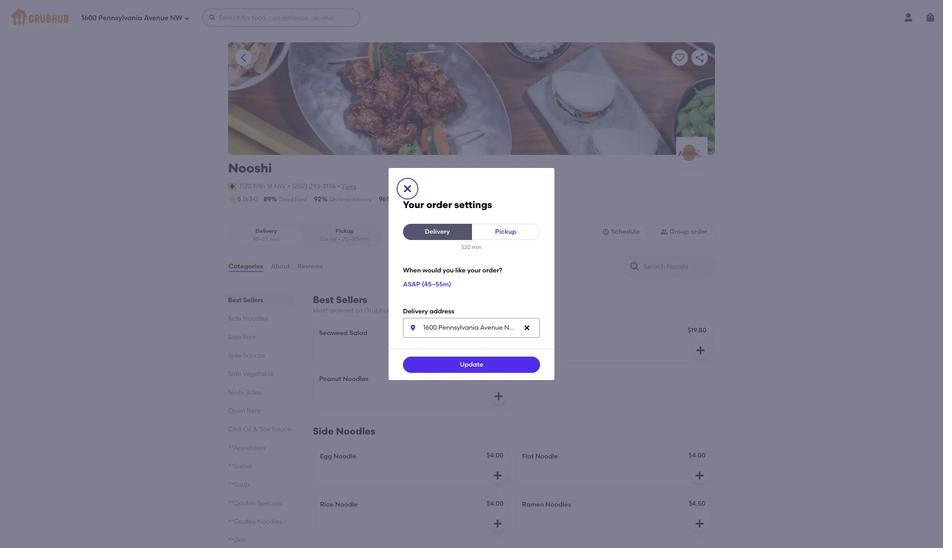 Task type: describe. For each thing, give the bounding box(es) containing it.
fees
[[342, 183, 356, 191]]

side rice tab
[[228, 333, 291, 342]]

update button
[[403, 357, 540, 373]]

sauce
[[272, 426, 291, 434]]

fees button
[[342, 182, 357, 192]]

noodles right peanut
[[343, 376, 369, 383]]

jedi roll
[[521, 330, 548, 337]]

share icon image
[[694, 52, 705, 63]]

nooshi
[[228, 161, 272, 176]]

sellers for best sellers
[[243, 297, 263, 304]]

delivery
[[351, 197, 372, 203]]

delivery for delivery
[[425, 228, 450, 236]]

best sellers
[[228, 297, 263, 304]]

1 vertical spatial side noodles
[[313, 426, 375, 438]]

best for best sellers most ordered on grubhub
[[313, 294, 334, 306]]

seaweed
[[319, 330, 348, 337]]

$10.45
[[485, 327, 505, 335]]

**oodles noodles
[[228, 519, 282, 526]]

1120
[[240, 182, 251, 190]]

Search Nooshi search field
[[643, 263, 712, 271]]

order for your
[[427, 199, 452, 211]]

19th
[[253, 182, 265, 190]]

0.6
[[320, 236, 328, 242]]

293-
[[309, 182, 323, 190]]

side for side noodles tab
[[228, 315, 241, 323]]

asap (45–55m)
[[403, 281, 451, 289]]

egg noodle
[[320, 453, 356, 461]]

delivery 45–55 min
[[253, 228, 280, 242]]

$19.80
[[688, 327, 707, 335]]

settings
[[454, 199, 492, 211]]

save this restaurant button
[[672, 50, 688, 66]]

on
[[329, 197, 337, 203]]

nooshi logo image
[[676, 142, 708, 163]]

1120 19th st nw button
[[239, 182, 286, 192]]

$20 min
[[462, 245, 482, 251]]

schedule
[[611, 228, 640, 236]]

seaweed salad
[[319, 330, 368, 337]]

pickup for pickup
[[495, 228, 516, 236]]

ordered
[[329, 307, 354, 315]]

most
[[313, 307, 328, 315]]

jedi
[[521, 330, 535, 337]]

side rice
[[228, 334, 256, 341]]

(45–55m)
[[422, 281, 451, 289]]

avenue
[[144, 14, 169, 22]]

5
[[237, 196, 241, 203]]

order for group
[[691, 228, 708, 236]]

delivery button
[[403, 224, 472, 240]]

on
[[355, 307, 363, 315]]

your
[[467, 267, 481, 274]]

noodle for flat noodle
[[536, 453, 558, 461]]

**salad tab
[[228, 462, 291, 472]]

when would you like your order?
[[403, 267, 502, 274]]

side up egg
[[313, 426, 334, 438]]

**soup
[[228, 482, 250, 489]]

subscription pass image
[[228, 183, 237, 190]]

• inside pickup 0.6 mi • 20–30 min
[[338, 236, 340, 242]]

delivery address
[[403, 308, 454, 316]]

20–30
[[342, 236, 358, 242]]

peanut noodles
[[319, 376, 369, 383]]

reviews
[[298, 263, 323, 271]]

side sauces tab
[[228, 351, 291, 361]]

3138
[[323, 182, 336, 190]]

pennsylvania
[[98, 14, 142, 22]]

vegetable
[[243, 371, 274, 378]]

grubhub
[[364, 307, 392, 315]]

**appetizers tab
[[228, 444, 291, 453]]

your order settings
[[403, 199, 492, 211]]

option group containing delivery 45–55 min
[[228, 224, 383, 247]]

ramen noodles
[[522, 502, 571, 509]]

people icon image
[[661, 229, 668, 236]]

you
[[443, 267, 454, 274]]

nw for 1600 pennsylvania avenue nw
[[170, 14, 182, 22]]

asap (45–55m) button
[[403, 277, 451, 293]]

specials
[[257, 500, 283, 508]]

**oodles noodles tab
[[228, 518, 291, 527]]

side noodles inside tab
[[228, 315, 268, 323]]

96
[[379, 196, 386, 203]]

group order
[[670, 228, 708, 236]]

categories button
[[228, 251, 264, 283]]

about button
[[270, 251, 290, 283]]

**oodles specials tab
[[228, 499, 291, 509]]

sushi
[[228, 389, 244, 397]]

delivery for delivery 45–55 min
[[256, 228, 277, 235]]

chili oil & soy sauce
[[228, 426, 291, 434]]

good food
[[279, 197, 307, 203]]

(202)
[[292, 182, 308, 190]]

**oodles specials
[[228, 500, 283, 508]]

svg image inside the main navigation navigation
[[184, 16, 190, 21]]

1120 19th st nw
[[240, 182, 286, 190]]

$4.00 for flat noodle
[[487, 452, 504, 460]]

st
[[267, 182, 273, 190]]

delivery for delivery address
[[403, 308, 428, 316]]

peanut
[[319, 376, 341, 383]]

noodle for egg noodle
[[334, 453, 356, 461]]

open
[[228, 408, 245, 415]]



Task type: locate. For each thing, give the bounding box(es) containing it.
1 vertical spatial rice
[[320, 502, 334, 509]]

sellers up the 'on'
[[336, 294, 367, 306]]

noodles inside tab
[[243, 315, 268, 323]]

item
[[247, 408, 261, 415]]

about
[[271, 263, 290, 271]]

**oodles down **soup
[[228, 500, 256, 508]]

ramen
[[522, 502, 544, 509]]

&
[[253, 426, 258, 434]]

side noodles tab
[[228, 314, 291, 324]]

address
[[430, 308, 454, 316]]

1 horizontal spatial min
[[359, 236, 369, 242]]

correct
[[394, 197, 414, 203]]

order
[[415, 197, 430, 203], [427, 199, 452, 211], [691, 228, 708, 236]]

save this restaurant image
[[675, 52, 685, 63]]

**oodles for **oodles specials
[[228, 500, 256, 508]]

pickup inside pickup 0.6 mi • 20–30 min
[[336, 228, 354, 235]]

noodles right ramen
[[546, 502, 571, 509]]

**oodles for **oodles noodles
[[228, 519, 256, 526]]

1 horizontal spatial sellers
[[336, 294, 367, 306]]

noodles up egg noodle
[[336, 426, 375, 438]]

chili
[[228, 426, 242, 434]]

side
[[228, 315, 241, 323], [228, 334, 241, 341], [228, 352, 241, 360], [228, 371, 241, 378], [313, 426, 334, 438]]

min right the 45–55
[[270, 236, 280, 242]]

sellers inside tab
[[243, 297, 263, 304]]

rice noodle
[[320, 502, 358, 509]]

45–55
[[253, 236, 269, 242]]

order right your
[[427, 199, 452, 211]]

best for best sellers
[[228, 297, 242, 304]]

• left (202)
[[288, 182, 290, 190]]

side for side vegetable tab
[[228, 371, 241, 378]]

open item tab
[[228, 407, 291, 416]]

0 horizontal spatial nw
[[170, 14, 182, 22]]

2 horizontal spatial min
[[472, 245, 482, 251]]

flat noodle
[[522, 453, 558, 461]]

mi
[[330, 236, 337, 242]]

(634)
[[243, 196, 258, 203]]

group
[[670, 228, 689, 236]]

$4.00 for ramen noodles
[[487, 501, 504, 508]]

**soup tab
[[228, 481, 291, 490]]

noodle
[[334, 453, 356, 461], [536, 453, 558, 461], [335, 502, 358, 509]]

order inside button
[[691, 228, 708, 236]]

side inside tab
[[228, 371, 241, 378]]

2 pickup from the left
[[336, 228, 354, 235]]

your
[[403, 199, 424, 211]]

1 pickup from the left
[[495, 228, 516, 236]]

oil
[[243, 426, 252, 434]]

(202) 293-3138 button
[[292, 182, 336, 191]]

pickup inside button
[[495, 228, 516, 236]]

time
[[338, 197, 350, 203]]

1600 pennsylvania avenue nw
[[82, 14, 182, 22]]

correct order
[[394, 197, 430, 203]]

sellers inside best sellers most ordered on grubhub
[[336, 294, 367, 306]]

sides
[[246, 389, 262, 397]]

min inside pickup 0.6 mi • 20–30 min
[[359, 236, 369, 242]]

pickup up order?
[[495, 228, 516, 236]]

delivery
[[425, 228, 450, 236], [256, 228, 277, 235], [403, 308, 428, 316]]

**oodles
[[228, 500, 256, 508], [228, 519, 256, 526]]

best sellers most ordered on grubhub
[[313, 294, 392, 315]]

nw right the st
[[274, 182, 286, 190]]

1600
[[82, 14, 97, 22]]

noodles inside tab
[[257, 519, 282, 526]]

noodles
[[243, 315, 268, 323], [343, 376, 369, 383], [336, 426, 375, 438], [546, 502, 571, 509], [257, 519, 282, 526]]

option group
[[228, 224, 383, 247]]

0 vertical spatial side noodles
[[228, 315, 268, 323]]

• right 3138
[[338, 182, 340, 190]]

side up side rice
[[228, 315, 241, 323]]

0 horizontal spatial best
[[228, 297, 242, 304]]

svg image inside schedule button
[[602, 229, 610, 236]]

1 horizontal spatial pickup
[[495, 228, 516, 236]]

sauces
[[243, 352, 265, 360]]

svg image
[[925, 12, 936, 23], [209, 14, 216, 21], [602, 229, 610, 236], [524, 325, 531, 332], [493, 346, 504, 356], [695, 346, 706, 356], [493, 392, 504, 402], [694, 471, 705, 482], [492, 519, 503, 530], [694, 519, 705, 530]]

0 horizontal spatial rice
[[243, 334, 256, 341]]

side up side sauces at bottom left
[[228, 334, 241, 341]]

order right correct
[[415, 197, 430, 203]]

svg image
[[184, 16, 190, 21], [402, 184, 413, 194], [409, 325, 417, 332], [492, 471, 503, 482]]

Search Address search field
[[403, 318, 540, 338]]

0 horizontal spatial min
[[270, 236, 280, 242]]

noodles down best sellers tab
[[243, 315, 268, 323]]

$4.00
[[487, 452, 504, 460], [689, 452, 706, 460], [487, 501, 504, 508]]

sellers for best sellers most ordered on grubhub
[[336, 294, 367, 306]]

side up sushi
[[228, 371, 241, 378]]

0 vertical spatial rice
[[243, 334, 256, 341]]

min right 20–30 on the top
[[359, 236, 369, 242]]

side for side sauces tab
[[228, 352, 241, 360]]

side noodles down best sellers
[[228, 315, 268, 323]]

open item
[[228, 408, 261, 415]]

asap
[[403, 281, 420, 289]]

nw
[[170, 14, 182, 22], [274, 182, 286, 190]]

sellers
[[336, 294, 367, 306], [243, 297, 263, 304]]

1 vertical spatial nw
[[274, 182, 286, 190]]

best up most
[[313, 294, 334, 306]]

pickup up 20–30 on the top
[[336, 228, 354, 235]]

main navigation navigation
[[0, 0, 943, 35]]

1 vertical spatial **oodles
[[228, 519, 256, 526]]

**salad
[[228, 463, 252, 471]]

1 **oodles from the top
[[228, 500, 256, 508]]

• right 'mi'
[[338, 236, 340, 242]]

best up side noodles tab
[[228, 297, 242, 304]]

best inside tab
[[228, 297, 242, 304]]

noodles down specials
[[257, 519, 282, 526]]

delivery down your order settings
[[425, 228, 450, 236]]

star icon image
[[228, 195, 237, 204]]

side noodles
[[228, 315, 268, 323], [313, 426, 375, 438]]

**appetizers
[[228, 445, 266, 452]]

nw for 1120 19th st nw
[[274, 182, 286, 190]]

0 horizontal spatial pickup
[[336, 228, 354, 235]]

order right the group at the right of the page
[[691, 228, 708, 236]]

2 **oodles from the top
[[228, 519, 256, 526]]

1 horizontal spatial side noodles
[[313, 426, 375, 438]]

0 vertical spatial **oodles
[[228, 500, 256, 508]]

noodle for rice noodle
[[335, 502, 358, 509]]

0 vertical spatial nw
[[170, 14, 182, 22]]

1 horizontal spatial best
[[313, 294, 334, 306]]

delivery inside delivery 45–55 min
[[256, 228, 277, 235]]

pickup 0.6 mi • 20–30 min
[[320, 228, 369, 242]]

sushi sides
[[228, 389, 262, 397]]

min right the "$20"
[[472, 245, 482, 251]]

**oodles up **grill
[[228, 519, 256, 526]]

side sauces
[[228, 352, 265, 360]]

on time delivery
[[329, 197, 372, 203]]

side vegetable
[[228, 371, 274, 378]]

$18.70
[[486, 373, 505, 381]]

best sellers tab
[[228, 296, 291, 305]]

good
[[279, 197, 294, 203]]

reviews button
[[297, 251, 323, 283]]

chili oil & soy sauce tab
[[228, 425, 291, 435]]

89
[[264, 196, 271, 203]]

order for correct
[[415, 197, 430, 203]]

side left sauces
[[228, 352, 241, 360]]

0 horizontal spatial side noodles
[[228, 315, 268, 323]]

sellers up side noodles tab
[[243, 297, 263, 304]]

side for side rice tab
[[228, 334, 241, 341]]

side vegetable tab
[[228, 370, 291, 379]]

side inside tab
[[228, 315, 241, 323]]

like
[[455, 267, 466, 274]]

search icon image
[[630, 262, 640, 272]]

when
[[403, 267, 421, 274]]

min inside delivery 45–55 min
[[270, 236, 280, 242]]

roll
[[536, 330, 548, 337]]

would
[[423, 267, 441, 274]]

nw inside button
[[274, 182, 286, 190]]

caret left icon image
[[238, 52, 249, 63]]

egg
[[320, 453, 332, 461]]

• (202) 293-3138 • fees
[[288, 182, 356, 191]]

delivery up the 45–55
[[256, 228, 277, 235]]

rice
[[243, 334, 256, 341], [320, 502, 334, 509]]

side noodles up egg noodle
[[313, 426, 375, 438]]

delivery left 'address'
[[403, 308, 428, 316]]

sushi sides tab
[[228, 388, 291, 398]]

0 horizontal spatial sellers
[[243, 297, 263, 304]]

nw inside the main navigation navigation
[[170, 14, 182, 22]]

1 horizontal spatial nw
[[274, 182, 286, 190]]

**grill tab
[[228, 536, 291, 546]]

92
[[314, 196, 321, 203]]

1 horizontal spatial rice
[[320, 502, 334, 509]]

delivery inside 'button'
[[425, 228, 450, 236]]

$4.50
[[689, 501, 706, 508]]

best inside best sellers most ordered on grubhub
[[313, 294, 334, 306]]

pickup for pickup 0.6 mi • 20–30 min
[[336, 228, 354, 235]]

$20
[[462, 245, 471, 251]]

order?
[[482, 267, 502, 274]]

update
[[460, 361, 483, 369]]

**grill
[[228, 537, 246, 545]]

salad
[[349, 330, 368, 337]]

nw right "avenue"
[[170, 14, 182, 22]]

pickup button
[[471, 224, 540, 240]]

rice inside tab
[[243, 334, 256, 341]]



Task type: vqa. For each thing, say whether or not it's contained in the screenshot.
rightmost the "Spicy🌶️"
no



